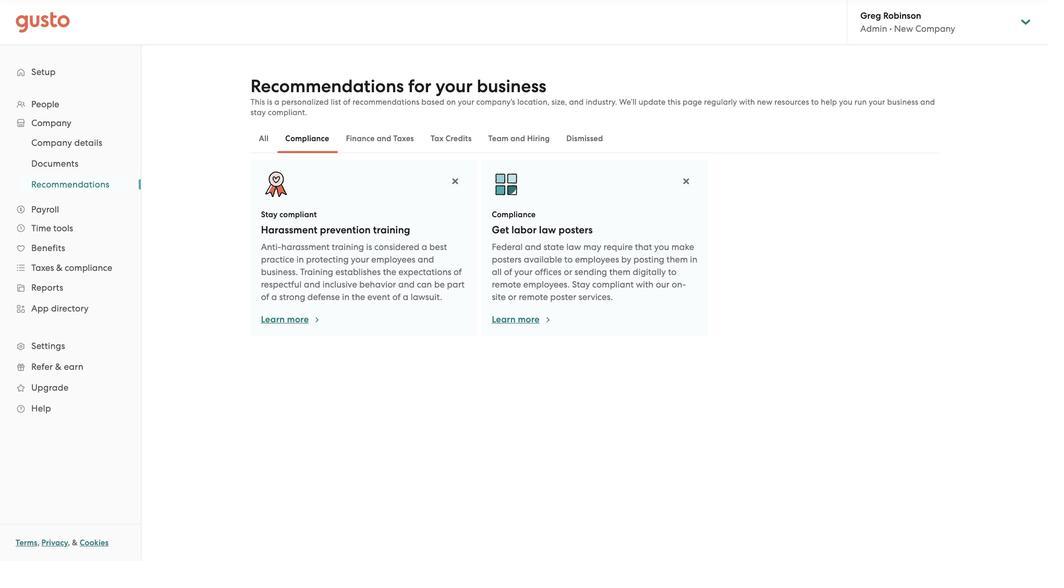 Task type: describe. For each thing, give the bounding box(es) containing it.
greg robinson admin • new company
[[861, 10, 956, 34]]

tax
[[431, 134, 444, 143]]

part
[[447, 280, 465, 290]]

is inside anti-harassment training is considered a best practice in protecting your employees and business. training establishes the expectations of respectful and inclusive behavior and can be part of a strong defense in the event of a lawsuit.
[[366, 242, 372, 252]]

tax credits
[[431, 134, 472, 143]]

help
[[31, 404, 51, 414]]

& for earn
[[55, 362, 62, 372]]

cookies button
[[80, 537, 109, 550]]

time tools
[[31, 223, 73, 234]]

anti-
[[261, 242, 281, 252]]

law for may
[[567, 242, 581, 252]]

of down respectful
[[261, 292, 269, 303]]

best
[[430, 242, 447, 252]]

compliance
[[65, 263, 112, 273]]

and inside team and hiring button
[[511, 134, 525, 143]]

you inside recommendations for your business this is a personalized list of recommendations based on your company's location, size, and industry. we'll update this page regularly with new resources to help you run your business and stay compliant.
[[839, 98, 853, 107]]

recommendations
[[353, 98, 420, 107]]

compliant.
[[268, 108, 307, 117]]

time
[[31, 223, 51, 234]]

your up "on"
[[436, 76, 473, 97]]

taxes inside dropdown button
[[31, 263, 54, 273]]

a down respectful
[[272, 292, 277, 303]]

benefits link
[[10, 239, 130, 258]]

federal and state law may require that you make posters available to employees by posting them in all of your offices or sending them digitally to remote employees. stay compliant with our on- site or remote poster services.
[[492, 242, 698, 303]]

refer & earn
[[31, 362, 83, 372]]

respectful
[[261, 280, 302, 290]]

services.
[[579, 292, 613, 303]]

of inside recommendations for your business this is a personalized list of recommendations based on your company's location, size, and industry. we'll update this page regularly with new resources to help you run your business and stay compliant.
[[343, 98, 351, 107]]

a left best
[[422, 242, 427, 252]]

compliance button
[[277, 126, 338, 151]]

a left lawsuit.
[[403, 292, 409, 303]]

all
[[259, 134, 269, 143]]

practice
[[261, 255, 294, 265]]

defense
[[308, 292, 340, 303]]

payroll button
[[10, 200, 130, 219]]

team and hiring
[[489, 134, 550, 143]]

documents
[[31, 159, 79, 169]]

compliance get labor law posters
[[492, 210, 593, 236]]

digitally
[[633, 267, 666, 278]]

0 vertical spatial remote
[[492, 280, 521, 290]]

your inside "federal and state law may require that you make posters available to employees by posting them in all of your offices or sending them digitally to remote employees. stay compliant with our on- site or remote poster services."
[[515, 267, 533, 278]]

terms link
[[16, 539, 37, 548]]

taxes & compliance button
[[10, 259, 130, 278]]

establishes
[[336, 267, 381, 278]]

1 horizontal spatial to
[[668, 267, 677, 278]]

of up "part"
[[454, 267, 462, 278]]

business.
[[261, 267, 298, 278]]

protecting
[[306, 255, 349, 265]]

more for harassment
[[287, 315, 309, 325]]

recommendations for your business this is a personalized list of recommendations based on your company's location, size, and industry. we'll update this page regularly with new resources to help you run your business and stay compliant.
[[251, 76, 935, 117]]

employees inside anti-harassment training is considered a best practice in protecting your employees and business. training establishes the expectations of respectful and inclusive behavior and can be part of a strong defense in the event of a lawsuit.
[[371, 255, 416, 265]]

upgrade
[[31, 383, 69, 393]]

with inside "federal and state law may require that you make posters available to employees by posting them in all of your offices or sending them digitally to remote employees. stay compliant with our on- site or remote poster services."
[[636, 280, 654, 290]]

settings link
[[10, 337, 130, 356]]

reports
[[31, 283, 63, 293]]

compliant inside stay compliant harassment prevention training
[[280, 210, 317, 220]]

more for labor
[[518, 315, 540, 325]]

dismissed button
[[558, 126, 612, 151]]

gusto navigation element
[[0, 45, 141, 436]]

benefits
[[31, 243, 65, 254]]

learn more for harassment
[[261, 315, 309, 325]]

help
[[821, 98, 837, 107]]

company for company details
[[31, 138, 72, 148]]

learn more link for labor
[[492, 314, 552, 327]]

refer
[[31, 362, 53, 372]]

employees inside "federal and state law may require that you make posters available to employees by posting them in all of your offices or sending them digitally to remote employees. stay compliant with our on- site or remote poster services."
[[575, 255, 619, 265]]

finance
[[346, 134, 375, 143]]

upgrade link
[[10, 379, 130, 397]]

this
[[668, 98, 681, 107]]

company button
[[10, 114, 130, 132]]

app
[[31, 304, 49, 314]]

list
[[331, 98, 341, 107]]

get
[[492, 224, 509, 236]]

0 horizontal spatial the
[[352, 292, 365, 303]]

& for compliance
[[56, 263, 63, 273]]

privacy link
[[42, 539, 68, 548]]

training inside anti-harassment training is considered a best practice in protecting your employees and business. training establishes the expectations of respectful and inclusive behavior and can be part of a strong defense in the event of a lawsuit.
[[332, 242, 364, 252]]

resources
[[775, 98, 810, 107]]

0 vertical spatial them
[[667, 255, 688, 265]]

earn
[[64, 362, 83, 372]]

learn for labor
[[492, 315, 516, 325]]

documents link
[[19, 154, 130, 173]]

compliance for compliance
[[285, 134, 329, 143]]

team and hiring button
[[480, 126, 558, 151]]

regularly
[[704, 98, 737, 107]]

behavior
[[359, 280, 396, 290]]

harassment
[[281, 242, 330, 252]]

sending
[[575, 267, 607, 278]]

greg
[[861, 10, 881, 21]]

people
[[31, 99, 59, 110]]

we'll
[[619, 98, 637, 107]]

1 horizontal spatial in
[[342, 292, 350, 303]]

0 horizontal spatial in
[[297, 255, 304, 265]]

taxes inside button
[[393, 134, 414, 143]]

update
[[639, 98, 666, 107]]

list containing people
[[0, 95, 141, 419]]

law for posters
[[539, 224, 556, 236]]

credits
[[446, 134, 472, 143]]

tools
[[53, 223, 73, 234]]

1 vertical spatial to
[[565, 255, 573, 265]]

terms , privacy , & cookies
[[16, 539, 109, 548]]

learn more link for harassment
[[261, 314, 321, 327]]

federal
[[492, 242, 523, 252]]

privacy
[[42, 539, 68, 548]]

1 horizontal spatial business
[[888, 98, 919, 107]]

setup link
[[10, 63, 130, 81]]

make
[[672, 242, 694, 252]]

require
[[604, 242, 633, 252]]

this
[[251, 98, 265, 107]]

based
[[422, 98, 445, 107]]

1 horizontal spatial or
[[564, 267, 573, 278]]



Task type: vqa. For each thing, say whether or not it's contained in the screenshot.
the Greg
yes



Task type: locate. For each thing, give the bounding box(es) containing it.
employees
[[371, 255, 416, 265], [575, 255, 619, 265]]

anti-harassment training is considered a best practice in protecting your employees and business. training establishes the expectations of respectful and inclusive behavior and can be part of a strong defense in the event of a lawsuit.
[[261, 242, 465, 303]]

& left earn
[[55, 362, 62, 372]]

1 vertical spatial with
[[636, 280, 654, 290]]

0 vertical spatial stay
[[261, 210, 278, 220]]

1 horizontal spatial posters
[[559, 224, 593, 236]]

can
[[417, 280, 432, 290]]

posters inside "federal and state law may require that you make posters available to employees by posting them in all of your offices or sending them digitally to remote employees. stay compliant with our on- site or remote poster services."
[[492, 255, 522, 265]]

2 vertical spatial &
[[72, 539, 78, 548]]

and
[[569, 98, 584, 107], [921, 98, 935, 107], [377, 134, 392, 143], [511, 134, 525, 143], [525, 242, 542, 252], [418, 255, 434, 265], [304, 280, 320, 290], [398, 280, 415, 290]]

1 horizontal spatial learn more
[[492, 315, 540, 325]]

remote
[[492, 280, 521, 290], [519, 292, 548, 303]]

recommendation categories for your business tab list
[[251, 124, 939, 153]]

1 horizontal spatial compliant
[[592, 280, 634, 290]]

stay
[[251, 108, 266, 117]]

law
[[539, 224, 556, 236], [567, 242, 581, 252]]

personalized
[[282, 98, 329, 107]]

on
[[447, 98, 456, 107]]

1 learn from the left
[[261, 315, 285, 325]]

stay compliant harassment prevention training
[[261, 210, 410, 236]]

0 horizontal spatial compliant
[[280, 210, 317, 220]]

&
[[56, 263, 63, 273], [55, 362, 62, 372], [72, 539, 78, 548]]

by
[[622, 255, 632, 265]]

terms
[[16, 539, 37, 548]]

& left cookies button
[[72, 539, 78, 548]]

setup
[[31, 67, 56, 77]]

company inside dropdown button
[[31, 118, 71, 128]]

company details link
[[19, 134, 130, 152]]

site
[[492, 292, 506, 303]]

your right "run"
[[869, 98, 886, 107]]

directory
[[51, 304, 89, 314]]

1 horizontal spatial is
[[366, 242, 372, 252]]

you inside "federal and state law may require that you make posters available to employees by posting them in all of your offices or sending them digitally to remote employees. stay compliant with our on- site or remote poster services."
[[655, 242, 670, 252]]

dismissed
[[567, 134, 603, 143]]

0 vertical spatial or
[[564, 267, 573, 278]]

law inside compliance get labor law posters
[[539, 224, 556, 236]]

1 horizontal spatial you
[[839, 98, 853, 107]]

stay inside "federal and state law may require that you make posters available to employees by posting them in all of your offices or sending them digitally to remote employees. stay compliant with our on- site or remote poster services."
[[572, 280, 590, 290]]

2 vertical spatial company
[[31, 138, 72, 148]]

taxes left tax
[[393, 134, 414, 143]]

in down the inclusive
[[342, 292, 350, 303]]

1 vertical spatial stay
[[572, 280, 590, 290]]

1 horizontal spatial stay
[[572, 280, 590, 290]]

employees down considered
[[371, 255, 416, 265]]

or
[[564, 267, 573, 278], [508, 292, 517, 303]]

0 horizontal spatial or
[[508, 292, 517, 303]]

all button
[[251, 126, 277, 151]]

to inside recommendations for your business this is a personalized list of recommendations based on your company's location, size, and industry. we'll update this page regularly with new resources to help you run your business and stay compliant.
[[812, 98, 819, 107]]

1 vertical spatial taxes
[[31, 263, 54, 273]]

company right new
[[916, 23, 956, 34]]

0 vertical spatial compliant
[[280, 210, 317, 220]]

list containing company details
[[0, 132, 141, 195]]

compliant inside "federal and state law may require that you make posters available to employees by posting them in all of your offices or sending them digitally to remote employees. stay compliant with our on- site or remote poster services."
[[592, 280, 634, 290]]

learn down strong
[[261, 315, 285, 325]]

learn more link down strong
[[261, 314, 321, 327]]

1 horizontal spatial with
[[739, 98, 755, 107]]

1 vertical spatial them
[[609, 267, 631, 278]]

learn
[[261, 315, 285, 325], [492, 315, 516, 325]]

2 employees from the left
[[575, 255, 619, 265]]

1 horizontal spatial the
[[383, 267, 397, 278]]

with down digitally
[[636, 280, 654, 290]]

0 horizontal spatial taxes
[[31, 263, 54, 273]]

1 vertical spatial compliant
[[592, 280, 634, 290]]

help link
[[10, 400, 130, 418]]

finance and taxes button
[[338, 126, 422, 151]]

2 learn more link from the left
[[492, 314, 552, 327]]

1 horizontal spatial learn more link
[[492, 314, 552, 327]]

2 horizontal spatial to
[[812, 98, 819, 107]]

and inside "federal and state law may require that you make posters available to employees by posting them in all of your offices or sending them digitally to remote employees. stay compliant with our on- site or remote poster services."
[[525, 242, 542, 252]]

2 more from the left
[[518, 315, 540, 325]]

law inside "federal and state law may require that you make posters available to employees by posting them in all of your offices or sending them digitally to remote employees. stay compliant with our on- site or remote poster services."
[[567, 242, 581, 252]]

in down harassment
[[297, 255, 304, 265]]

1 vertical spatial business
[[888, 98, 919, 107]]

be
[[434, 280, 445, 290]]

0 horizontal spatial to
[[565, 255, 573, 265]]

compliance inside compliance "button"
[[285, 134, 329, 143]]

posters
[[559, 224, 593, 236], [492, 255, 522, 265]]

recommendations inside recommendations for your business this is a personalized list of recommendations based on your company's location, size, and industry. we'll update this page regularly with new resources to help you run your business and stay compliant.
[[251, 76, 404, 97]]

0 horizontal spatial recommendations
[[31, 179, 109, 190]]

1 vertical spatial the
[[352, 292, 365, 303]]

0 horizontal spatial business
[[477, 76, 547, 97]]

your right "on"
[[458, 98, 474, 107]]

2 learn more from the left
[[492, 315, 540, 325]]

reports link
[[10, 279, 130, 297]]

new
[[757, 98, 773, 107]]

1 horizontal spatial taxes
[[393, 134, 414, 143]]

for
[[408, 76, 432, 97]]

recommendations link
[[19, 175, 130, 194]]

0 horizontal spatial learn more link
[[261, 314, 321, 327]]

0 horizontal spatial employees
[[371, 255, 416, 265]]

taxes up reports
[[31, 263, 54, 273]]

1 vertical spatial remote
[[519, 292, 548, 303]]

company up documents
[[31, 138, 72, 148]]

them
[[667, 255, 688, 265], [609, 267, 631, 278]]

hiring
[[527, 134, 550, 143]]

0 horizontal spatial them
[[609, 267, 631, 278]]

1 learn more link from the left
[[261, 314, 321, 327]]

1 , from the left
[[37, 539, 40, 548]]

0 horizontal spatial posters
[[492, 255, 522, 265]]

is right this
[[267, 98, 272, 107]]

tax credits button
[[422, 126, 480, 151]]

is
[[267, 98, 272, 107], [366, 242, 372, 252]]

0 horizontal spatial learn
[[261, 315, 285, 325]]

training inside stay compliant harassment prevention training
[[373, 224, 410, 236]]

state
[[544, 242, 564, 252]]

company for company
[[31, 118, 71, 128]]

0 vertical spatial company
[[916, 23, 956, 34]]

strong
[[279, 292, 305, 303]]

0 horizontal spatial ,
[[37, 539, 40, 548]]

2 learn from the left
[[492, 315, 516, 325]]

1 vertical spatial &
[[55, 362, 62, 372]]

1 horizontal spatial ,
[[68, 539, 70, 548]]

your inside anti-harassment training is considered a best practice in protecting your employees and business. training establishes the expectations of respectful and inclusive behavior and can be part of a strong defense in the event of a lawsuit.
[[351, 255, 369, 265]]

employees down may
[[575, 255, 619, 265]]

1 vertical spatial or
[[508, 292, 517, 303]]

details
[[74, 138, 102, 148]]

compliance for compliance get labor law posters
[[492, 210, 536, 220]]

1 vertical spatial compliance
[[492, 210, 536, 220]]

app directory
[[31, 304, 89, 314]]

1 vertical spatial is
[[366, 242, 372, 252]]

2 list from the top
[[0, 132, 141, 195]]

business right "run"
[[888, 98, 919, 107]]

1 more from the left
[[287, 315, 309, 325]]

your down available
[[515, 267, 533, 278]]

stay down sending
[[572, 280, 590, 290]]

stay inside stay compliant harassment prevention training
[[261, 210, 278, 220]]

law up state
[[539, 224, 556, 236]]

lawsuit.
[[411, 292, 442, 303]]

your up establishes
[[351, 255, 369, 265]]

to right available
[[565, 255, 573, 265]]

1 learn more from the left
[[261, 315, 309, 325]]

learn more for labor
[[492, 315, 540, 325]]

0 vertical spatial is
[[267, 98, 272, 107]]

recommendations for recommendations for your business this is a personalized list of recommendations based on your company's location, size, and industry. we'll update this page regularly with new resources to help you run your business and stay compliant.
[[251, 76, 404, 97]]

1 horizontal spatial law
[[567, 242, 581, 252]]

0 vertical spatial training
[[373, 224, 410, 236]]

0 vertical spatial the
[[383, 267, 397, 278]]

posters down federal
[[492, 255, 522, 265]]

& inside the refer & earn link
[[55, 362, 62, 372]]

of right the list
[[343, 98, 351, 107]]

2 , from the left
[[68, 539, 70, 548]]

0 horizontal spatial more
[[287, 315, 309, 325]]

of right all
[[504, 267, 512, 278]]

compliance inside compliance get labor law posters
[[492, 210, 536, 220]]

learn for harassment
[[261, 315, 285, 325]]

0 horizontal spatial with
[[636, 280, 654, 290]]

with inside recommendations for your business this is a personalized list of recommendations based on your company's location, size, and industry. we'll update this page regularly with new resources to help you run your business and stay compliant.
[[739, 98, 755, 107]]

1 vertical spatial recommendations
[[31, 179, 109, 190]]

is up establishes
[[366, 242, 372, 252]]

people button
[[10, 95, 130, 114]]

size,
[[552, 98, 567, 107]]

0 vertical spatial recommendations
[[251, 76, 404, 97]]

learn more down site
[[492, 315, 540, 325]]

law left may
[[567, 242, 581, 252]]

1 horizontal spatial employees
[[575, 255, 619, 265]]

and inside "finance and taxes" button
[[377, 134, 392, 143]]

cookies
[[80, 539, 109, 548]]

learn more down strong
[[261, 315, 309, 325]]

a inside recommendations for your business this is a personalized list of recommendations based on your company's location, size, and industry. we'll update this page regularly with new resources to help you run your business and stay compliant.
[[274, 98, 280, 107]]

0 horizontal spatial is
[[267, 98, 272, 107]]

you up posting
[[655, 242, 670, 252]]

0 vertical spatial posters
[[559, 224, 593, 236]]

is inside recommendations for your business this is a personalized list of recommendations based on your company's location, size, and industry. we'll update this page regularly with new resources to help you run your business and stay compliant.
[[267, 98, 272, 107]]

with left new
[[739, 98, 755, 107]]

0 vertical spatial &
[[56, 263, 63, 273]]

compliance down compliant.
[[285, 134, 329, 143]]

1 vertical spatial posters
[[492, 255, 522, 265]]

to
[[812, 98, 819, 107], [565, 255, 573, 265], [668, 267, 677, 278]]

0 vertical spatial law
[[539, 224, 556, 236]]

the up behavior
[[383, 267, 397, 278]]

may
[[584, 242, 602, 252]]

harassment
[[261, 224, 318, 236]]

recommendations inside "gusto navigation" element
[[31, 179, 109, 190]]

company down people
[[31, 118, 71, 128]]

1 vertical spatial law
[[567, 242, 581, 252]]

a up compliant.
[[274, 98, 280, 107]]

to left help
[[812, 98, 819, 107]]

recommendations down documents link
[[31, 179, 109, 190]]

learn more link down site
[[492, 314, 552, 327]]

compliance up labor
[[492, 210, 536, 220]]

1 vertical spatial you
[[655, 242, 670, 252]]

0 horizontal spatial stay
[[261, 210, 278, 220]]

company's
[[476, 98, 516, 107]]

1 horizontal spatial training
[[373, 224, 410, 236]]

compliance
[[285, 134, 329, 143], [492, 210, 536, 220]]

learn more
[[261, 315, 309, 325], [492, 315, 540, 325]]

taxes & compliance
[[31, 263, 112, 273]]

0 horizontal spatial learn more
[[261, 315, 309, 325]]

employees.
[[523, 280, 570, 290]]

0 horizontal spatial compliance
[[285, 134, 329, 143]]

recommendations up the list
[[251, 76, 404, 97]]

of right event on the left bottom of the page
[[392, 292, 401, 303]]

home image
[[16, 12, 70, 33]]

, left privacy
[[37, 539, 40, 548]]

0 horizontal spatial you
[[655, 242, 670, 252]]

on-
[[672, 280, 686, 290]]

1 employees from the left
[[371, 255, 416, 265]]

in inside "federal and state law may require that you make posters available to employees by posting them in all of your offices or sending them digitally to remote employees. stay compliant with our on- site or remote poster services."
[[690, 255, 698, 265]]

& down benefits link on the left top of page
[[56, 263, 63, 273]]

them down make
[[667, 255, 688, 265]]

stay up the harassment
[[261, 210, 278, 220]]

1 list from the top
[[0, 95, 141, 419]]

0 horizontal spatial law
[[539, 224, 556, 236]]

2 horizontal spatial in
[[690, 255, 698, 265]]

posters up may
[[559, 224, 593, 236]]

1 horizontal spatial more
[[518, 315, 540, 325]]

learn down site
[[492, 315, 516, 325]]

company inside greg robinson admin • new company
[[916, 23, 956, 34]]

settings
[[31, 341, 65, 352]]

0 vertical spatial to
[[812, 98, 819, 107]]

1 horizontal spatial recommendations
[[251, 76, 404, 97]]

new
[[894, 23, 913, 34]]

0 vertical spatial with
[[739, 98, 755, 107]]

expectations
[[399, 267, 452, 278]]

them down by
[[609, 267, 631, 278]]

of inside "federal and state law may require that you make posters available to employees by posting them in all of your offices or sending them digitally to remote employees. stay compliant with our on- site or remote poster services."
[[504, 267, 512, 278]]

in down make
[[690, 255, 698, 265]]

more down strong
[[287, 315, 309, 325]]

recommendations for recommendations
[[31, 179, 109, 190]]

1 horizontal spatial them
[[667, 255, 688, 265]]

learn more link
[[261, 314, 321, 327], [492, 314, 552, 327]]

1 vertical spatial training
[[332, 242, 364, 252]]

2 vertical spatial to
[[668, 267, 677, 278]]

more down employees.
[[518, 315, 540, 325]]

,
[[37, 539, 40, 548], [68, 539, 70, 548]]

that
[[635, 242, 652, 252]]

or right site
[[508, 292, 517, 303]]

inclusive
[[323, 280, 357, 290]]

training
[[373, 224, 410, 236], [332, 242, 364, 252]]

offices
[[535, 267, 562, 278]]

or right offices
[[564, 267, 573, 278]]

compliant up the harassment
[[280, 210, 317, 220]]

0 vertical spatial compliance
[[285, 134, 329, 143]]

compliant up the services. at the bottom
[[592, 280, 634, 290]]

training
[[300, 267, 333, 278]]

compliant
[[280, 210, 317, 220], [592, 280, 634, 290]]

a
[[274, 98, 280, 107], [422, 242, 427, 252], [272, 292, 277, 303], [403, 292, 409, 303]]

1 vertical spatial company
[[31, 118, 71, 128]]

the left event on the left bottom of the page
[[352, 292, 365, 303]]

training up considered
[[373, 224, 410, 236]]

finance and taxes
[[346, 134, 414, 143]]

0 vertical spatial taxes
[[393, 134, 414, 143]]

labor
[[512, 224, 537, 236]]

remote down employees.
[[519, 292, 548, 303]]

list
[[0, 95, 141, 419], [0, 132, 141, 195]]

posting
[[634, 255, 665, 265]]

, left cookies
[[68, 539, 70, 548]]

remote up site
[[492, 280, 521, 290]]

1 horizontal spatial learn
[[492, 315, 516, 325]]

training down prevention at the top of page
[[332, 242, 364, 252]]

refer & earn link
[[10, 358, 130, 377]]

posters inside compliance get labor law posters
[[559, 224, 593, 236]]

all
[[492, 267, 502, 278]]

0 vertical spatial you
[[839, 98, 853, 107]]

1 horizontal spatial compliance
[[492, 210, 536, 220]]

to up on-
[[668, 267, 677, 278]]

0 vertical spatial business
[[477, 76, 547, 97]]

you left "run"
[[839, 98, 853, 107]]

event
[[368, 292, 390, 303]]

business up company's
[[477, 76, 547, 97]]

0 horizontal spatial training
[[332, 242, 364, 252]]

& inside taxes & compliance dropdown button
[[56, 263, 63, 273]]



